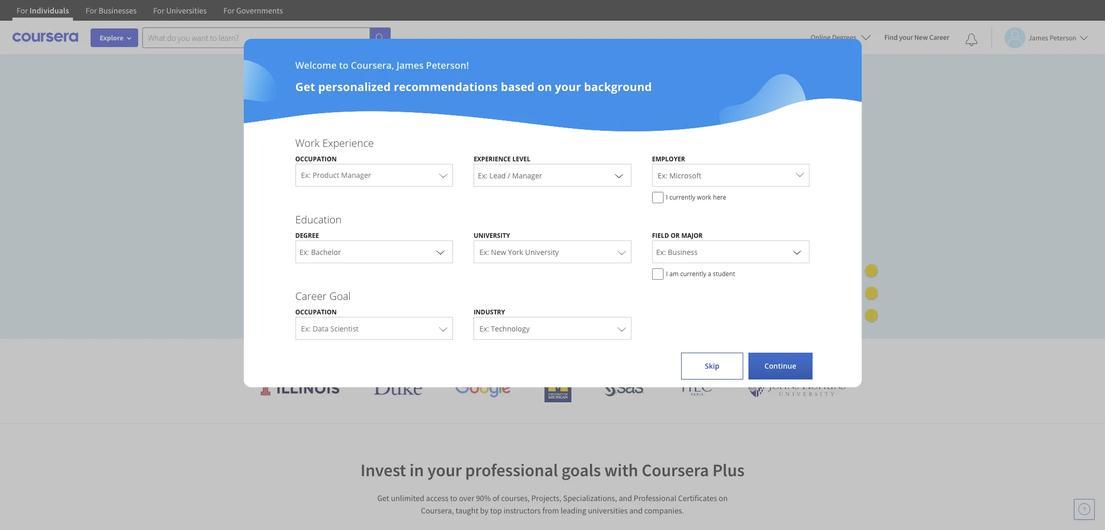 Task type: describe. For each thing, give the bounding box(es) containing it.
work
[[698, 193, 712, 202]]

scientist
[[331, 324, 359, 334]]

industry
[[474, 308, 505, 317]]

currently inside work experience element
[[670, 193, 696, 202]]

james
[[397, 59, 424, 71]]

guarantee
[[390, 280, 427, 290]]

Occupation field
[[296, 164, 453, 187]]

included
[[511, 163, 557, 179]]

unlimited
[[253, 145, 304, 161]]

to inside get unlimited access to over 90% of courses, projects, specializations, and professional certificates on coursera, taught by top instructors from leading universities and companies.
[[450, 494, 458, 504]]

on inside get unlimited access to over 90% of courses, projects, specializations, and professional certificates on coursera, taught by top instructors from leading universities and companies.
[[719, 494, 728, 504]]

education
[[296, 213, 342, 227]]

1 vertical spatial day
[[329, 280, 342, 290]]

welcome to coursera, james peterson!
[[296, 59, 469, 71]]

welcome
[[296, 59, 337, 71]]

duke university image
[[374, 379, 422, 396]]

i currently work here
[[667, 193, 727, 202]]

1 vertical spatial or
[[253, 280, 260, 290]]

businesses
[[99, 5, 137, 16]]

here
[[714, 193, 727, 202]]

career inside career goal element
[[296, 290, 327, 304]]

by
[[480, 506, 489, 516]]

coursera, inside onboardingmodal dialog
[[351, 59, 394, 71]]

unlimited access to 7,000+ world-class courses, hands-on projects, and job-ready certificate programs—all included in your subscription
[[253, 145, 570, 197]]

work experience
[[296, 136, 374, 150]]

and up university of michigan image
[[560, 347, 582, 364]]

courses, inside get unlimited access to over 90% of courses, projects, specializations, and professional certificates on coursera, taught by top instructors from leading universities and companies.
[[502, 494, 530, 504]]

certificate
[[378, 163, 430, 179]]

coursera plus image
[[253, 97, 410, 113]]

ex: new york university
[[480, 248, 559, 257]]

peterson!
[[426, 59, 469, 71]]

get unlimited access to over 90% of courses, projects, specializations, and professional certificates on coursera, taught by top instructors from leading universities and companies.
[[378, 494, 728, 516]]

career goal element
[[285, 290, 821, 346]]

0 vertical spatial experience
[[323, 136, 374, 150]]

of
[[493, 494, 500, 504]]

money-
[[344, 280, 371, 290]]

occupation for career
[[296, 308, 337, 317]]

0 vertical spatial plus
[[736, 347, 760, 364]]

coursera, inside get unlimited access to over 90% of courses, projects, specializations, and professional certificates on coursera, taught by top instructors from leading universities and companies.
[[421, 506, 454, 516]]

companies.
[[645, 506, 685, 516]]

onboardingmodal dialog
[[0, 0, 1106, 531]]

your inside onboardingmodal dialog
[[555, 79, 582, 94]]

skip
[[705, 362, 720, 371]]

world-
[[397, 145, 431, 161]]

major
[[682, 232, 703, 240]]

your right the find
[[900, 33, 914, 42]]

and down professional
[[630, 506, 643, 516]]

$399
[[262, 280, 279, 290]]

new inside education element
[[491, 248, 507, 257]]

leading universities and companies with coursera plus
[[442, 347, 760, 364]]

field
[[653, 232, 670, 240]]

career goal
[[296, 290, 351, 304]]

subscription
[[280, 182, 345, 197]]

based
[[501, 79, 535, 94]]

0 vertical spatial coursera
[[680, 347, 733, 364]]

/year
[[279, 280, 298, 290]]

i for education
[[667, 270, 668, 279]]

sas image
[[605, 380, 645, 397]]

level
[[513, 155, 531, 164]]

get for welcome
[[296, 79, 315, 94]]

help center image
[[1079, 504, 1091, 516]]

back
[[371, 280, 388, 290]]

2 vertical spatial with
[[605, 460, 639, 482]]

for for businesses
[[86, 5, 97, 16]]

start
[[269, 256, 287, 266]]

governments
[[237, 5, 283, 16]]

programs—all
[[433, 163, 508, 179]]

recommendations
[[394, 79, 498, 94]]

I currently work here checkbox
[[653, 192, 664, 204]]

career inside the find your new career link
[[930, 33, 950, 42]]

in inside unlimited access to 7,000+ world-class courses, hands-on projects, and job-ready certificate programs—all included in your subscription
[[560, 163, 570, 179]]

find your new career link
[[880, 31, 955, 44]]

york
[[508, 248, 524, 257]]

free
[[311, 256, 326, 266]]

background
[[585, 79, 652, 94]]

trial
[[328, 256, 344, 266]]

skip button
[[682, 353, 744, 380]]

work
[[296, 136, 320, 150]]

google image
[[455, 379, 511, 398]]

universities inside get unlimited access to over 90% of courses, projects, specializations, and professional certificates on coursera, taught by top instructors from leading universities and companies.
[[588, 506, 628, 516]]

hec paris image
[[678, 378, 714, 399]]

universities
[[166, 5, 207, 16]]

university of illinois at urbana-champaign image
[[260, 380, 341, 397]]

unlimited
[[391, 494, 425, 504]]

your up "over"
[[428, 460, 462, 482]]

student
[[713, 270, 736, 279]]

for for universities
[[153, 5, 165, 16]]

or $399 /year with 14-day money-back guarantee
[[253, 280, 427, 290]]

goals
[[562, 460, 601, 482]]

get personalized recommendations based on your background
[[296, 79, 652, 94]]

instructors
[[504, 506, 541, 516]]

projects,
[[253, 163, 298, 179]]

for individuals
[[17, 5, 69, 16]]

ex: data scientist
[[301, 324, 359, 334]]

johns hopkins university image
[[748, 379, 846, 398]]

1 vertical spatial in
[[410, 460, 424, 482]]

employer
[[653, 155, 686, 164]]

7-
[[289, 256, 296, 266]]

1 vertical spatial plus
[[713, 460, 745, 482]]



Task type: vqa. For each thing, say whether or not it's contained in the screenshot.
No inside Google Digital Marketing & E-commerce No prerequisites • Self-paced
no



Task type: locate. For each thing, give the bounding box(es) containing it.
leading up google 'image'
[[445, 347, 487, 364]]

occupation down work
[[296, 155, 337, 164]]

1 vertical spatial experience
[[474, 155, 511, 164]]

ex: for ex: technology
[[480, 324, 490, 334]]

$59
[[253, 232, 265, 242]]

your down projects,
[[253, 182, 277, 197]]

plus
[[736, 347, 760, 364], [713, 460, 745, 482]]

technology
[[491, 324, 530, 334]]

1 horizontal spatial or
[[671, 232, 680, 240]]

or right field
[[671, 232, 680, 240]]

on
[[538, 79, 552, 94], [543, 145, 557, 161], [719, 494, 728, 504]]

chevron down image for degree
[[435, 246, 447, 258]]

coursera up professional
[[642, 460, 710, 482]]

1 vertical spatial leading
[[561, 506, 587, 516]]

ex: left the data
[[301, 324, 311, 334]]

0 vertical spatial to
[[339, 59, 349, 71]]

career left show notifications icon
[[930, 33, 950, 42]]

and inside unlimited access to 7,000+ world-class courses, hands-on projects, and job-ready certificate programs—all included in your subscription
[[301, 163, 321, 179]]

cancel
[[296, 232, 319, 242]]

courses, inside unlimited access to 7,000+ world-class courses, hands-on projects, and job-ready certificate programs—all included in your subscription
[[459, 145, 503, 161]]

2 for from the left
[[86, 5, 97, 16]]

find your new career
[[885, 33, 950, 42]]

0 horizontal spatial day
[[296, 256, 309, 266]]

ex: up subscription
[[301, 170, 311, 180]]

1 vertical spatial i
[[667, 270, 668, 279]]

0 vertical spatial career
[[930, 33, 950, 42]]

for left universities
[[153, 5, 165, 16]]

0 vertical spatial on
[[538, 79, 552, 94]]

0 horizontal spatial university
[[474, 232, 510, 240]]

on inside unlimited access to 7,000+ world-class courses, hands-on projects, and job-ready certificate programs—all included in your subscription
[[543, 145, 557, 161]]

1 horizontal spatial university
[[526, 248, 559, 257]]

universities down specializations,
[[588, 506, 628, 516]]

universities
[[491, 347, 557, 364], [588, 506, 628, 516]]

day left free
[[296, 256, 309, 266]]

goal
[[330, 290, 351, 304]]

continue
[[765, 362, 797, 371]]

0 vertical spatial with
[[300, 280, 316, 290]]

university right york
[[526, 248, 559, 257]]

0 horizontal spatial universities
[[491, 347, 557, 364]]

1 horizontal spatial access
[[426, 494, 449, 504]]

0 vertical spatial or
[[671, 232, 680, 240]]

data
[[313, 324, 329, 334]]

2 vertical spatial to
[[450, 494, 458, 504]]

1 for from the left
[[17, 5, 28, 16]]

4 for from the left
[[224, 5, 235, 16]]

0 vertical spatial get
[[296, 79, 315, 94]]

0 vertical spatial in
[[560, 163, 570, 179]]

1 vertical spatial to
[[345, 145, 356, 161]]

on up included
[[543, 145, 557, 161]]

ex: down the industry
[[480, 324, 490, 334]]

in
[[560, 163, 570, 179], [410, 460, 424, 482]]

1 vertical spatial on
[[543, 145, 557, 161]]

for universities
[[153, 5, 207, 16]]

currently left work
[[670, 193, 696, 202]]

over
[[459, 494, 475, 504]]

your left background
[[555, 79, 582, 94]]

ex: down employer
[[658, 171, 668, 181]]

to left "over"
[[450, 494, 458, 504]]

new
[[915, 33, 929, 42], [491, 248, 507, 257]]

get inside onboardingmodal dialog
[[296, 79, 315, 94]]

field or major
[[653, 232, 703, 240]]

professional
[[466, 460, 558, 482]]

chevron down image inside work experience element
[[613, 169, 626, 182]]

plus left the continue
[[736, 347, 760, 364]]

0 horizontal spatial or
[[253, 280, 260, 290]]

1 vertical spatial university
[[526, 248, 559, 257]]

1 vertical spatial career
[[296, 290, 327, 304]]

get inside get unlimited access to over 90% of courses, projects, specializations, and professional certificates on coursera, taught by top instructors from leading universities and companies.
[[378, 494, 390, 504]]

1 vertical spatial currently
[[681, 270, 707, 279]]

leading inside get unlimited access to over 90% of courses, projects, specializations, and professional certificates on coursera, taught by top instructors from leading universities and companies.
[[561, 506, 587, 516]]

coursera image
[[12, 29, 78, 46]]

show notifications image
[[966, 34, 979, 46]]

on right based
[[538, 79, 552, 94]]

on inside dialog
[[538, 79, 552, 94]]

for left governments on the top left
[[224, 5, 235, 16]]

get for invest
[[378, 494, 390, 504]]

courses, up programs—all
[[459, 145, 503, 161]]

for businesses
[[86, 5, 137, 16]]

0 vertical spatial access
[[307, 145, 342, 161]]

for for individuals
[[17, 5, 28, 16]]

experience level
[[474, 155, 531, 164]]

hands-
[[506, 145, 543, 161]]

currently
[[670, 193, 696, 202], [681, 270, 707, 279]]

2 occupation from the top
[[296, 308, 337, 317]]

for for governments
[[224, 5, 235, 16]]

currently inside education element
[[681, 270, 707, 279]]

occupation inside work experience element
[[296, 155, 337, 164]]

i am currently a student
[[667, 270, 736, 279]]

$59 /month, cancel anytime
[[253, 232, 351, 242]]

get left unlimited at the bottom
[[378, 494, 390, 504]]

ex:
[[301, 170, 311, 180], [658, 171, 668, 181], [480, 248, 490, 257], [301, 324, 311, 334], [480, 324, 490, 334]]

1 horizontal spatial leading
[[561, 506, 587, 516]]

0 vertical spatial new
[[915, 33, 929, 42]]

career
[[930, 33, 950, 42], [296, 290, 327, 304]]

and left professional
[[619, 494, 633, 504]]

0 horizontal spatial new
[[491, 248, 507, 257]]

occupation up the data
[[296, 308, 337, 317]]

1 vertical spatial coursera
[[642, 460, 710, 482]]

experience
[[323, 136, 374, 150], [474, 155, 511, 164]]

find
[[885, 33, 898, 42]]

your
[[900, 33, 914, 42], [555, 79, 582, 94], [253, 182, 277, 197], [428, 460, 462, 482]]

access inside unlimited access to 7,000+ world-class courses, hands-on projects, and job-ready certificate programs—all included in your subscription
[[307, 145, 342, 161]]

education element
[[285, 213, 821, 285]]

or
[[671, 232, 680, 240], [253, 280, 260, 290]]

chevron down image for experience level
[[613, 169, 626, 182]]

day left money-
[[329, 280, 342, 290]]

universities down technology
[[491, 347, 557, 364]]

0 vertical spatial universities
[[491, 347, 557, 364]]

chevron down image
[[613, 169, 626, 182], [435, 246, 447, 258], [792, 246, 804, 258]]

companies
[[585, 347, 649, 364]]

0 vertical spatial coursera,
[[351, 59, 394, 71]]

microsoft
[[670, 171, 702, 181]]

ready
[[345, 163, 375, 179]]

top
[[491, 506, 502, 516]]

coursera,
[[351, 59, 394, 71], [421, 506, 454, 516]]

for left "businesses"
[[86, 5, 97, 16]]

a
[[708, 270, 712, 279]]

90%
[[476, 494, 491, 504]]

1 horizontal spatial universities
[[588, 506, 628, 516]]

invest
[[361, 460, 406, 482]]

manager
[[341, 170, 371, 180]]

0 vertical spatial day
[[296, 256, 309, 266]]

to inside unlimited access to 7,000+ world-class courses, hands-on projects, and job-ready certificate programs—all included in your subscription
[[345, 145, 356, 161]]

new right the find
[[915, 33, 929, 42]]

I am currently a student checkbox
[[653, 269, 664, 280]]

career left goal
[[296, 290, 327, 304]]

on right certificates
[[719, 494, 728, 504]]

access left "over"
[[426, 494, 449, 504]]

currently left 'a'
[[681, 270, 707, 279]]

for left individuals
[[17, 5, 28, 16]]

or inside education element
[[671, 232, 680, 240]]

work experience element
[[285, 136, 821, 209]]

taught
[[456, 506, 479, 516]]

2 horizontal spatial chevron down image
[[792, 246, 804, 258]]

1 horizontal spatial experience
[[474, 155, 511, 164]]

0 vertical spatial courses,
[[459, 145, 503, 161]]

/month,
[[265, 232, 294, 242]]

and
[[301, 163, 321, 179], [560, 347, 582, 364], [619, 494, 633, 504], [630, 506, 643, 516]]

2 vertical spatial on
[[719, 494, 728, 504]]

1 horizontal spatial new
[[915, 33, 929, 42]]

0 horizontal spatial experience
[[323, 136, 374, 150]]

access inside get unlimited access to over 90% of courses, projects, specializations, and professional certificates on coursera, taught by top instructors from leading universities and companies.
[[426, 494, 449, 504]]

experience up the ready
[[323, 136, 374, 150]]

day inside button
[[296, 256, 309, 266]]

0 vertical spatial university
[[474, 232, 510, 240]]

university of michigan image
[[545, 375, 572, 403]]

ex: product manager
[[301, 170, 371, 180]]

in right included
[[560, 163, 570, 179]]

or left $399
[[253, 280, 260, 290]]

invest in your professional goals with coursera plus
[[361, 460, 745, 482]]

0 horizontal spatial with
[[300, 280, 316, 290]]

0 horizontal spatial leading
[[445, 347, 487, 364]]

to up personalized
[[339, 59, 349, 71]]

to inside onboardingmodal dialog
[[339, 59, 349, 71]]

leading
[[445, 347, 487, 364], [561, 506, 587, 516]]

1 vertical spatial universities
[[588, 506, 628, 516]]

occupation for work
[[296, 155, 337, 164]]

access up job-
[[307, 145, 342, 161]]

0 horizontal spatial access
[[307, 145, 342, 161]]

coursera, left taught
[[421, 506, 454, 516]]

in up unlimited at the bottom
[[410, 460, 424, 482]]

ex: for ex: microsoft
[[658, 171, 668, 181]]

ex: inside education element
[[480, 248, 490, 257]]

anytime
[[321, 232, 351, 242]]

start 7-day free trial button
[[253, 249, 361, 274]]

ex: for ex: product manager
[[301, 170, 311, 180]]

1 horizontal spatial career
[[930, 33, 950, 42]]

get down welcome
[[296, 79, 315, 94]]

ex: technology
[[480, 324, 530, 334]]

specializations,
[[564, 494, 618, 504]]

university up york
[[474, 232, 510, 240]]

0 vertical spatial currently
[[670, 193, 696, 202]]

personalized
[[318, 79, 391, 94]]

day
[[296, 256, 309, 266], [329, 280, 342, 290]]

1 vertical spatial get
[[378, 494, 390, 504]]

experience left level
[[474, 155, 511, 164]]

0 horizontal spatial get
[[296, 79, 315, 94]]

i right by checking this box, i am confirming that the employer listed above is my current employer. checkbox
[[667, 193, 668, 202]]

1 horizontal spatial in
[[560, 163, 570, 179]]

1 vertical spatial courses,
[[502, 494, 530, 504]]

1 occupation from the top
[[296, 155, 337, 164]]

0 vertical spatial i
[[667, 193, 668, 202]]

i for work experience
[[667, 193, 668, 202]]

am
[[670, 270, 679, 279]]

for
[[17, 5, 28, 16], [86, 5, 97, 16], [153, 5, 165, 16], [224, 5, 235, 16]]

1 horizontal spatial get
[[378, 494, 390, 504]]

1 horizontal spatial coursera,
[[421, 506, 454, 516]]

0 horizontal spatial chevron down image
[[435, 246, 447, 258]]

0 vertical spatial occupation
[[296, 155, 337, 164]]

2 i from the top
[[667, 270, 668, 279]]

1 horizontal spatial chevron down image
[[613, 169, 626, 182]]

product
[[313, 170, 339, 180]]

certificates
[[679, 494, 718, 504]]

access
[[307, 145, 342, 161], [426, 494, 449, 504]]

1 vertical spatial access
[[426, 494, 449, 504]]

your inside unlimited access to 7,000+ world-class courses, hands-on projects, and job-ready certificate programs—all included in your subscription
[[253, 182, 277, 197]]

1 vertical spatial new
[[491, 248, 507, 257]]

0 horizontal spatial coursera,
[[351, 59, 394, 71]]

start 7-day free trial
[[269, 256, 344, 266]]

0 horizontal spatial in
[[410, 460, 424, 482]]

occupation
[[296, 155, 337, 164], [296, 308, 337, 317]]

i left am
[[667, 270, 668, 279]]

7,000+
[[359, 145, 394, 161]]

class
[[431, 145, 457, 161]]

ex: microsoft
[[658, 171, 702, 181]]

chevron down image for field or major
[[792, 246, 804, 258]]

for governments
[[224, 5, 283, 16]]

plus up certificates
[[713, 460, 745, 482]]

professional
[[634, 494, 677, 504]]

to up the ready
[[345, 145, 356, 161]]

from
[[543, 506, 559, 516]]

ex: left york
[[480, 248, 490, 257]]

individuals
[[30, 5, 69, 16]]

new left york
[[491, 248, 507, 257]]

1 i from the top
[[667, 193, 668, 202]]

ex: for ex: data scientist
[[301, 324, 311, 334]]

1 vertical spatial coursera,
[[421, 506, 454, 516]]

banner navigation
[[8, 0, 291, 28]]

with right companies
[[652, 347, 677, 364]]

coursera up hec paris image
[[680, 347, 733, 364]]

leading down specializations,
[[561, 506, 587, 516]]

2 horizontal spatial with
[[652, 347, 677, 364]]

None search field
[[142, 27, 391, 48]]

and up subscription
[[301, 163, 321, 179]]

courses, up "instructors"
[[502, 494, 530, 504]]

1 vertical spatial occupation
[[296, 308, 337, 317]]

coursera, up personalized
[[351, 59, 394, 71]]

1 vertical spatial with
[[652, 347, 677, 364]]

1 horizontal spatial with
[[605, 460, 639, 482]]

3 for from the left
[[153, 5, 165, 16]]

occupation inside career goal element
[[296, 308, 337, 317]]

0 horizontal spatial career
[[296, 290, 327, 304]]

0 vertical spatial leading
[[445, 347, 487, 364]]

coursera
[[680, 347, 733, 364], [642, 460, 710, 482]]

degree
[[296, 232, 319, 240]]

ex: for ex: new york university
[[480, 248, 490, 257]]

with left 14-
[[300, 280, 316, 290]]

projects,
[[532, 494, 562, 504]]

job-
[[324, 163, 345, 179]]

with right goals
[[605, 460, 639, 482]]

continue button
[[749, 353, 813, 380]]

1 horizontal spatial day
[[329, 280, 342, 290]]



